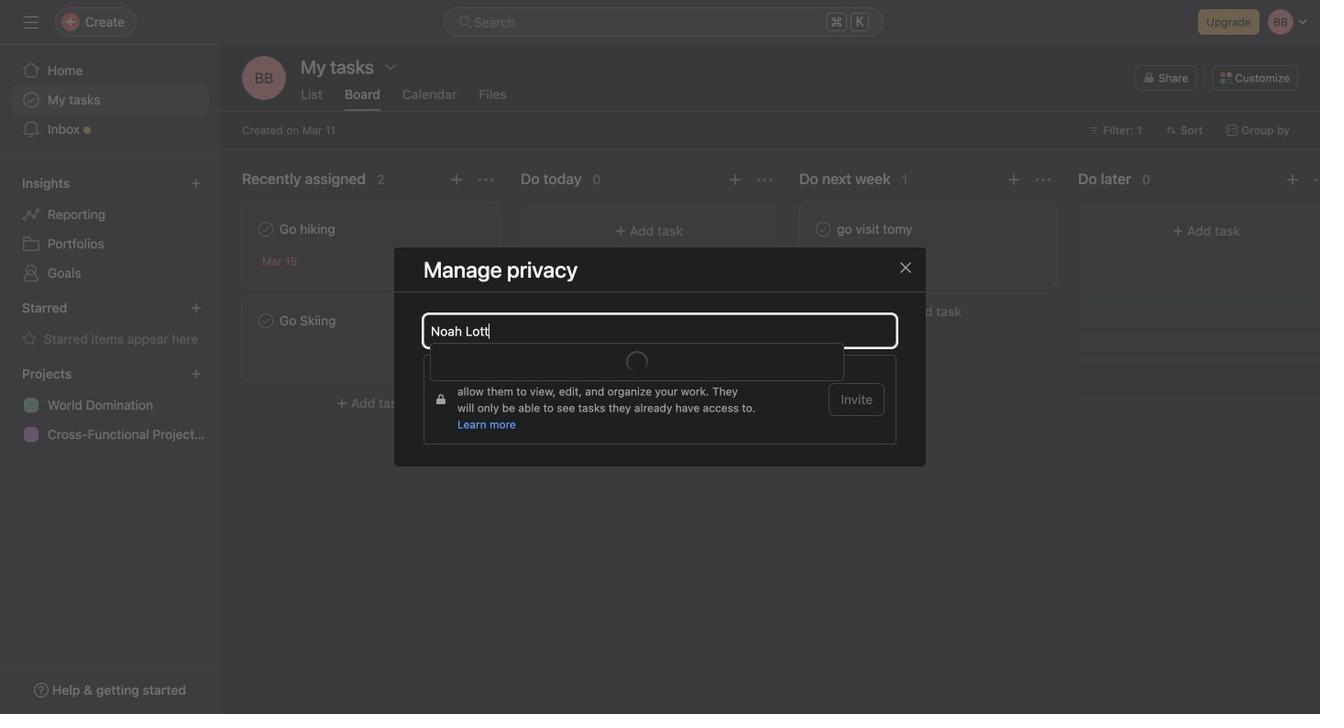 Task type: vqa. For each thing, say whether or not it's contained in the screenshot.
Hide sidebar icon
yes



Task type: locate. For each thing, give the bounding box(es) containing it.
add task image
[[728, 172, 743, 187], [1007, 172, 1021, 187], [1285, 172, 1300, 187]]

Add teammates by adding their name or email... text field
[[431, 320, 887, 342]]

1 horizontal spatial add task image
[[1007, 172, 1021, 187]]

global element
[[0, 45, 220, 155]]

mark complete image for 2nd add task image from the left
[[812, 218, 834, 240]]

2 horizontal spatial add task image
[[1285, 172, 1300, 187]]

insights element
[[0, 167, 220, 292]]

projects element
[[0, 358, 220, 453]]

Mark complete checkbox
[[255, 218, 277, 240], [812, 218, 834, 240], [255, 310, 277, 332]]

starred element
[[0, 292, 220, 358]]

view profile settings image
[[242, 56, 286, 100]]

0 horizontal spatial add task image
[[728, 172, 743, 187]]

hide sidebar image
[[24, 15, 39, 29]]

3 add task image from the left
[[1285, 172, 1300, 187]]

2 add task image from the left
[[1007, 172, 1021, 187]]

mark complete image
[[255, 218, 277, 240], [812, 218, 834, 240], [255, 310, 277, 332]]

1 add task image from the left
[[728, 172, 743, 187]]



Task type: describe. For each thing, give the bounding box(es) containing it.
close image
[[899, 260, 913, 275]]

add task image
[[449, 172, 464, 187]]

mark complete image for add task icon
[[255, 218, 277, 240]]



